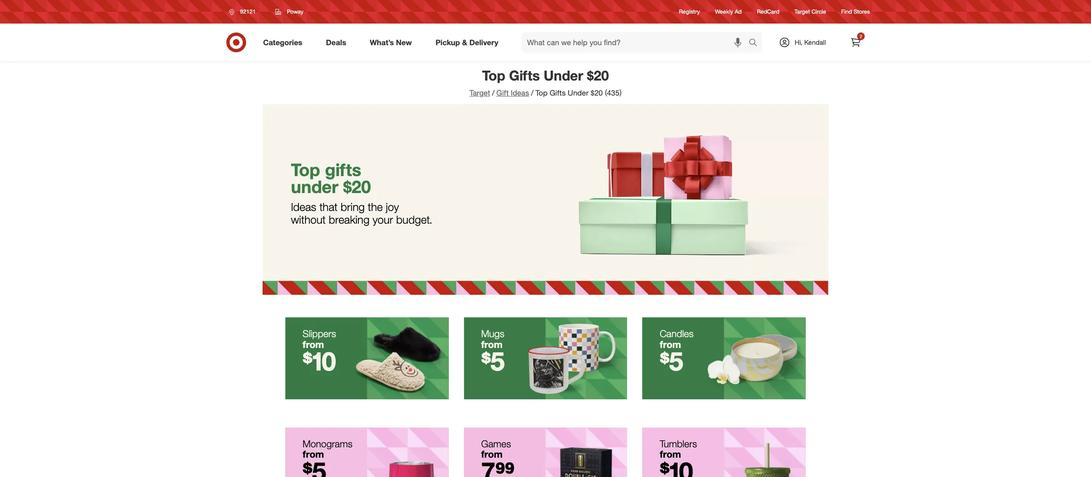 Task type: vqa. For each thing, say whether or not it's contained in the screenshot.
FROM inside the Monograms from
yes



Task type: describe. For each thing, give the bounding box(es) containing it.
What can we help you find? suggestions appear below search field
[[522, 32, 751, 53]]

monograms
[[303, 438, 353, 450]]

what's
[[370, 38, 394, 47]]

ideas inside top gifts under $20 ideas that bring the joy without breaking your budget.
[[291, 200, 316, 214]]

tumblers
[[660, 438, 697, 450]]

target circle
[[795, 8, 826, 15]]

what's new link
[[362, 32, 424, 53]]

92121 button
[[223, 3, 266, 20]]

2 horizontal spatial top
[[535, 88, 548, 98]]

ideas inside 'top gifts under $20 target / gift ideas / top gifts under $20 (435)'
[[511, 88, 529, 98]]

registry
[[679, 8, 700, 15]]

find stores link
[[841, 8, 870, 16]]

pickup & delivery
[[436, 38, 498, 47]]

hi, kendall
[[795, 38, 826, 46]]

2
[[860, 33, 862, 39]]

tumblers from
[[660, 438, 697, 461]]

from for slippers from $10
[[303, 339, 324, 351]]

redcard
[[757, 8, 780, 15]]

target link
[[470, 88, 490, 98]]

gift ideas link
[[496, 88, 529, 98]]

search
[[744, 38, 767, 48]]

poway
[[287, 8, 303, 15]]

hi,
[[795, 38, 803, 46]]

mugs
[[481, 328, 504, 340]]

joy
[[386, 200, 399, 214]]

deals
[[326, 38, 346, 47]]

1 / from the left
[[492, 88, 495, 98]]

top for top gifts
[[291, 159, 320, 180]]

weekly ad link
[[715, 8, 742, 16]]

games
[[481, 438, 511, 450]]

kendall
[[804, 38, 826, 46]]

$5 for mugs from $5
[[481, 346, 505, 377]]

1 vertical spatial under
[[568, 88, 589, 98]]

deals link
[[318, 32, 358, 53]]

candles from $5
[[660, 328, 694, 377]]

what's new
[[370, 38, 412, 47]]

1 vertical spatial $20
[[591, 88, 603, 98]]

target inside 'top gifts under $20 target / gift ideas / top gifts under $20 (435)'
[[470, 88, 490, 98]]

weekly ad
[[715, 8, 742, 15]]

from for tumblers from
[[660, 449, 681, 461]]

under
[[291, 176, 338, 198]]

$10
[[303, 346, 336, 377]]

2 link
[[846, 32, 866, 53]]

find
[[841, 8, 852, 15]]

(435)
[[605, 88, 622, 98]]

circle
[[812, 8, 826, 15]]



Task type: locate. For each thing, give the bounding box(es) containing it.
1 vertical spatial top
[[535, 88, 548, 98]]

/
[[492, 88, 495, 98], [531, 88, 534, 98]]

gift
[[496, 88, 509, 98]]

0 horizontal spatial $5
[[481, 346, 505, 377]]

from for mugs from $5
[[481, 339, 503, 351]]

$20 inside top gifts under $20 ideas that bring the joy without breaking your budget.
[[343, 176, 371, 198]]

from inside slippers from $10
[[303, 339, 324, 351]]

gifts right gift ideas link
[[550, 88, 566, 98]]

0 vertical spatial under
[[544, 67, 583, 84]]

0 vertical spatial target
[[795, 8, 810, 15]]

top up gift
[[482, 67, 505, 84]]

find stores
[[841, 8, 870, 15]]

from inside mugs from $5
[[481, 339, 503, 351]]

search button
[[744, 32, 767, 55]]

0 vertical spatial ideas
[[511, 88, 529, 98]]

pickup & delivery link
[[428, 32, 510, 53]]

from inside tumblers from
[[660, 449, 681, 461]]

new
[[396, 38, 412, 47]]

target left circle
[[795, 8, 810, 15]]

bring
[[341, 200, 365, 214]]

top
[[482, 67, 505, 84], [535, 88, 548, 98], [291, 159, 320, 180]]

1 horizontal spatial top
[[482, 67, 505, 84]]

1 horizontal spatial gifts
[[550, 88, 566, 98]]

gifts
[[509, 67, 540, 84], [550, 88, 566, 98]]

from for games from
[[481, 449, 503, 461]]

$20
[[587, 67, 609, 84], [591, 88, 603, 98], [343, 176, 371, 198]]

ideas
[[511, 88, 529, 98], [291, 200, 316, 214]]

1 horizontal spatial $5
[[660, 346, 683, 377]]

monograms from
[[303, 438, 353, 461]]

0 horizontal spatial ideas
[[291, 200, 316, 214]]

2 / from the left
[[531, 88, 534, 98]]

breaking
[[329, 213, 370, 227]]

that
[[319, 200, 338, 214]]

$5 inside candles from $5
[[660, 346, 683, 377]]

0 horizontal spatial /
[[492, 88, 495, 98]]

$5 for candles from $5
[[660, 346, 683, 377]]

0 vertical spatial $20
[[587, 67, 609, 84]]

redcard link
[[757, 8, 780, 16]]

92121
[[240, 8, 256, 15]]

poway button
[[269, 3, 310, 20]]

2 $5 from the left
[[660, 346, 683, 377]]

without
[[291, 213, 326, 227]]

0 horizontal spatial target
[[470, 88, 490, 98]]

$5
[[481, 346, 505, 377], [660, 346, 683, 377]]

mugs from $5
[[481, 328, 505, 377]]

$20 up (435)
[[587, 67, 609, 84]]

candles
[[660, 328, 694, 340]]

2 vertical spatial top
[[291, 159, 320, 180]]

top right gift ideas link
[[535, 88, 548, 98]]

1 horizontal spatial target
[[795, 8, 810, 15]]

top gifts under $20 target / gift ideas / top gifts under $20 (435)
[[470, 67, 622, 98]]

/ right gift ideas link
[[531, 88, 534, 98]]

top for top gifts under $20
[[482, 67, 505, 84]]

budget.
[[396, 213, 432, 227]]

0 horizontal spatial gifts
[[509, 67, 540, 84]]

$20 up bring
[[343, 176, 371, 198]]

target
[[795, 8, 810, 15], [470, 88, 490, 98]]

target circle link
[[795, 8, 826, 16]]

$5 down the 'candles'
[[660, 346, 683, 377]]

$20 left (435)
[[591, 88, 603, 98]]

1 vertical spatial gifts
[[550, 88, 566, 98]]

pickup
[[436, 38, 460, 47]]

games from
[[481, 438, 511, 461]]

weekly
[[715, 8, 733, 15]]

gifts
[[325, 159, 361, 180]]

2 vertical spatial $20
[[343, 176, 371, 198]]

1 vertical spatial ideas
[[291, 200, 316, 214]]

$20 for top gifts
[[343, 176, 371, 198]]

from
[[303, 339, 324, 351], [481, 339, 503, 351], [660, 339, 681, 351], [303, 449, 324, 461], [481, 449, 503, 461], [660, 449, 681, 461]]

slippers from $10
[[303, 328, 336, 377]]

registry link
[[679, 8, 700, 16]]

categories
[[263, 38, 302, 47]]

your
[[373, 213, 393, 227]]

$20 for top gifts under $20
[[587, 67, 609, 84]]

stores
[[854, 8, 870, 15]]

ideas right gift
[[511, 88, 529, 98]]

ideas down under
[[291, 200, 316, 214]]

1 vertical spatial target
[[470, 88, 490, 98]]

1 horizontal spatial ideas
[[511, 88, 529, 98]]

top inside top gifts under $20 ideas that bring the joy without breaking your budget.
[[291, 159, 320, 180]]

from inside games from
[[481, 449, 503, 461]]

&
[[462, 38, 467, 47]]

categories link
[[255, 32, 314, 53]]

top left gifts
[[291, 159, 320, 180]]

0 vertical spatial top
[[482, 67, 505, 84]]

slippers
[[303, 328, 336, 340]]

under
[[544, 67, 583, 84], [568, 88, 589, 98]]

0 horizontal spatial top
[[291, 159, 320, 180]]

target left gift
[[470, 88, 490, 98]]

the
[[368, 200, 383, 214]]

$5 down mugs
[[481, 346, 505, 377]]

from inside monograms from
[[303, 449, 324, 461]]

from for candles from $5
[[660, 339, 681, 351]]

from inside candles from $5
[[660, 339, 681, 351]]

delivery
[[469, 38, 498, 47]]

top gifts under $20 ideas that bring the joy without breaking your budget.
[[291, 159, 432, 227]]

0 vertical spatial gifts
[[509, 67, 540, 84]]

/ left gift
[[492, 88, 495, 98]]

1 $5 from the left
[[481, 346, 505, 377]]

from for monograms from
[[303, 449, 324, 461]]

ad
[[735, 8, 742, 15]]

gifts up gift ideas link
[[509, 67, 540, 84]]

1 horizontal spatial /
[[531, 88, 534, 98]]



